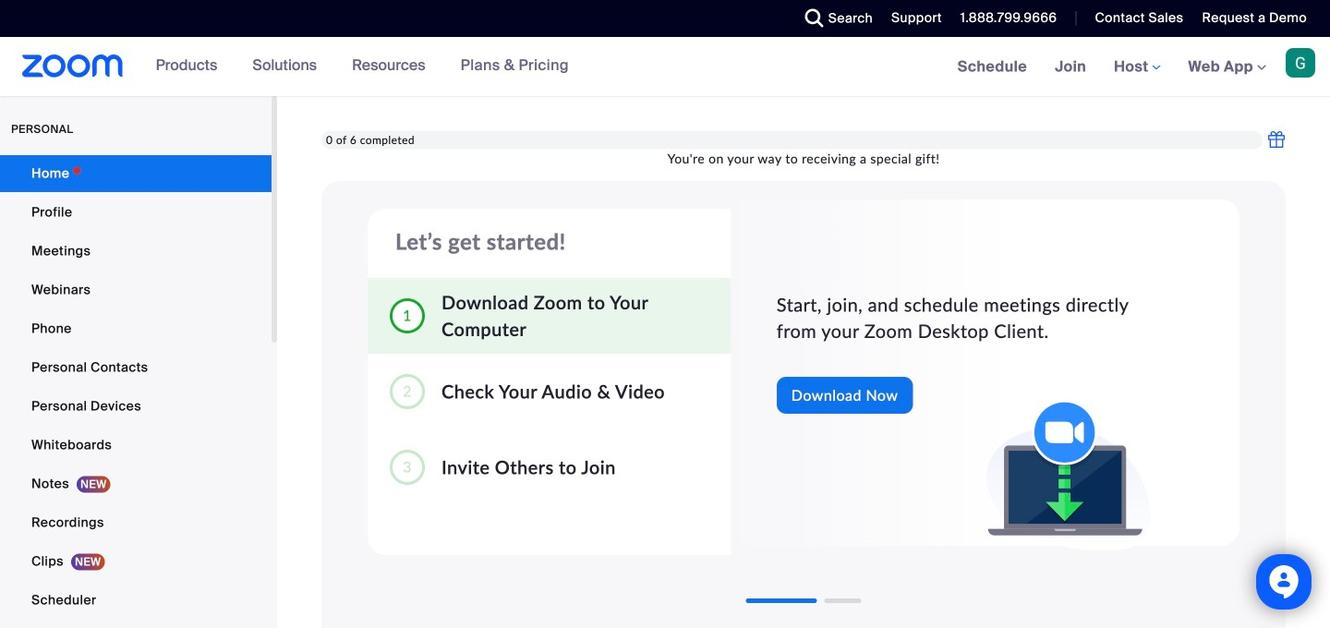 Task type: vqa. For each thing, say whether or not it's contained in the screenshot.
banner
yes



Task type: describe. For each thing, give the bounding box(es) containing it.
product information navigation
[[142, 37, 583, 96]]



Task type: locate. For each thing, give the bounding box(es) containing it.
banner
[[0, 37, 1331, 98]]

personal menu menu
[[0, 155, 272, 629]]

profile picture image
[[1287, 48, 1316, 78]]

zoom logo image
[[22, 55, 123, 78]]

meetings navigation
[[944, 37, 1331, 98]]



